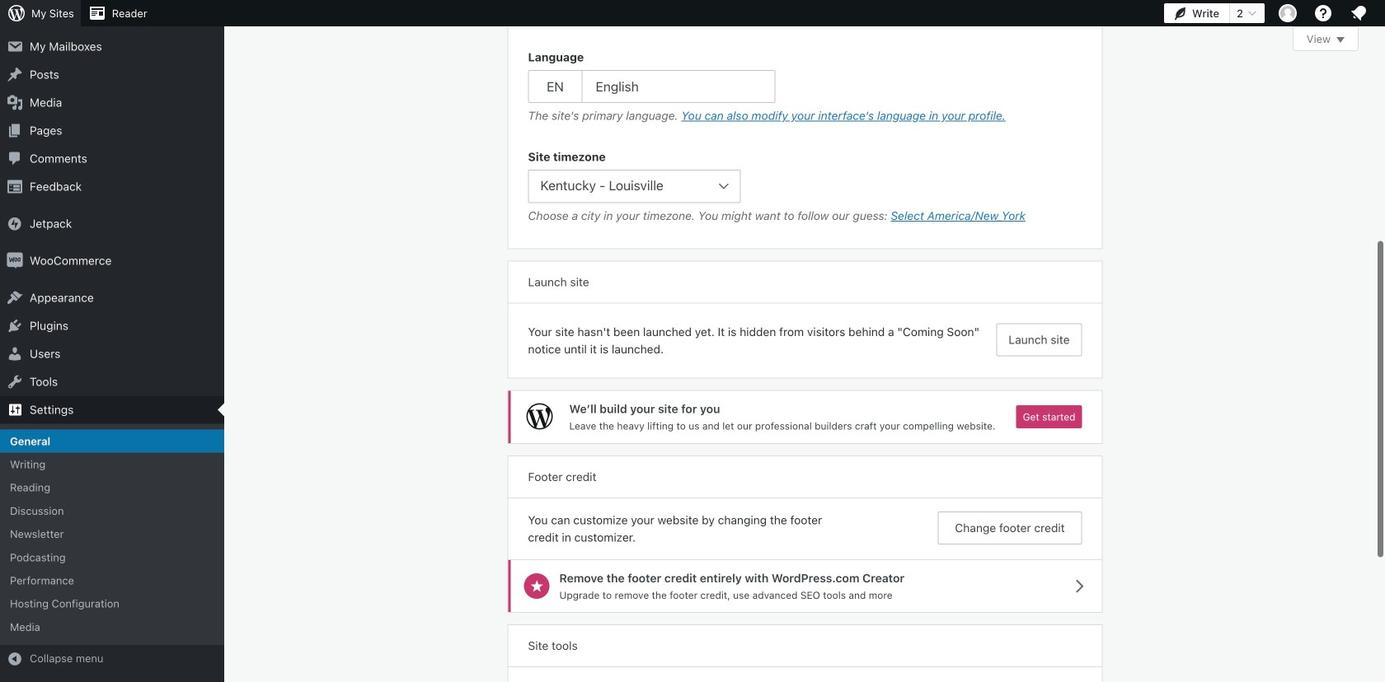 Task type: locate. For each thing, give the bounding box(es) containing it.
img image
[[7, 216, 23, 232], [7, 253, 23, 269]]

0 vertical spatial group
[[508, 0, 1102, 29]]

2 vertical spatial group
[[528, 148, 1082, 229]]

1 vertical spatial img image
[[7, 253, 23, 269]]

closed image
[[1337, 37, 1345, 43]]

group
[[508, 0, 1102, 29], [528, 49, 1082, 129], [528, 148, 1082, 229]]

my profile image
[[1279, 4, 1297, 22]]

1 vertical spatial group
[[528, 49, 1082, 129]]

0 vertical spatial img image
[[7, 216, 23, 232]]

help image
[[1314, 3, 1334, 23]]



Task type: vqa. For each thing, say whether or not it's contained in the screenshot.
group to the top
yes



Task type: describe. For each thing, give the bounding box(es) containing it.
2 img image from the top
[[7, 253, 23, 269]]

1 img image from the top
[[7, 216, 23, 232]]

manage your notifications image
[[1349, 3, 1369, 23]]



